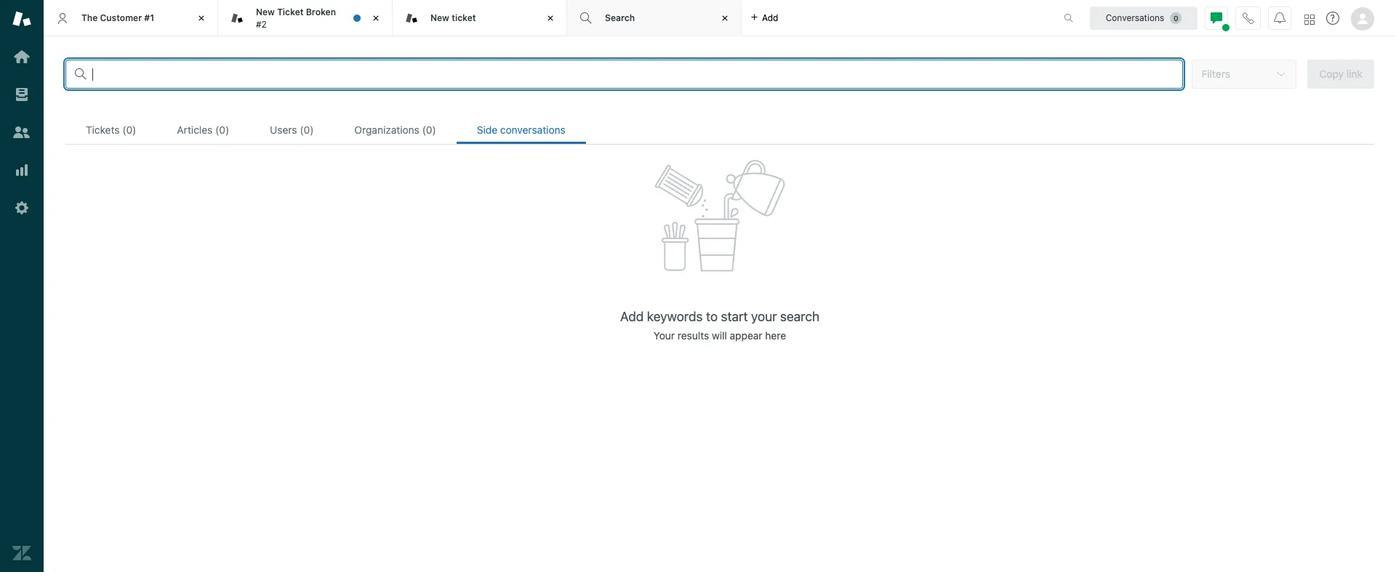 Task type: vqa. For each thing, say whether or not it's contained in the screenshot.
16 minutes ago
no



Task type: locate. For each thing, give the bounding box(es) containing it.
tab list containing tickets (0)
[[65, 116, 1374, 145]]

#1
[[144, 12, 154, 23]]

(0) inside tab
[[122, 124, 136, 136]]

(0) right tickets
[[122, 124, 136, 136]]

views image
[[12, 85, 31, 104]]

search
[[605, 12, 635, 23]]

(0) for tickets (0)
[[122, 124, 136, 136]]

articles (0)
[[177, 124, 229, 136]]

the customer #1
[[81, 12, 154, 23]]

articles (0) tab
[[157, 116, 250, 144]]

(0)
[[122, 124, 136, 136], [215, 124, 229, 136], [300, 124, 314, 136], [422, 124, 436, 136]]

new
[[256, 7, 275, 18], [430, 12, 449, 23]]

close image right the #1
[[194, 11, 209, 25]]

notifications image
[[1274, 12, 1286, 24]]

1 close image from the left
[[194, 11, 209, 25]]

ticket
[[277, 7, 304, 18]]

close image
[[369, 11, 383, 25], [718, 11, 732, 25]]

users
[[270, 124, 297, 136]]

close image
[[194, 11, 209, 25], [543, 11, 558, 25]]

conversations button
[[1090, 6, 1198, 29]]

articles
[[177, 124, 213, 136]]

organizations
[[354, 124, 419, 136]]

tab list
[[65, 116, 1374, 145]]

1 horizontal spatial new
[[430, 12, 449, 23]]

3 (0) from the left
[[300, 124, 314, 136]]

results
[[678, 330, 709, 342]]

new ticket
[[430, 12, 476, 23]]

tickets (0)
[[86, 124, 136, 136]]

(0) inside tab
[[215, 124, 229, 136]]

close image inside search tab
[[718, 11, 732, 25]]

zendesk support image
[[12, 9, 31, 28]]

tab containing new ticket broken
[[218, 0, 393, 36]]

conversations
[[500, 124, 566, 136]]

0 horizontal spatial close image
[[194, 11, 209, 25]]

side conversations tab
[[456, 116, 586, 144]]

0 horizontal spatial close image
[[369, 11, 383, 25]]

#2
[[256, 19, 267, 29]]

close image inside the new ticket tab
[[543, 11, 558, 25]]

add
[[762, 12, 778, 23]]

users (0) tab
[[250, 116, 334, 144]]

1 close image from the left
[[369, 11, 383, 25]]

new up #2
[[256, 7, 275, 18]]

get help image
[[1326, 12, 1339, 25]]

close image left search
[[543, 11, 558, 25]]

tab
[[218, 0, 393, 36]]

copy link button
[[1308, 60, 1374, 89]]

close image right broken
[[369, 11, 383, 25]]

new left ticket
[[430, 12, 449, 23]]

here
[[765, 330, 786, 342]]

2 close image from the left
[[543, 11, 558, 25]]

1 (0) from the left
[[122, 124, 136, 136]]

tickets
[[86, 124, 120, 136]]

tabs tab list
[[44, 0, 1048, 36]]

tickets (0) tab
[[65, 116, 157, 144]]

2 close image from the left
[[718, 11, 732, 25]]

new inside the new ticket broken #2
[[256, 7, 275, 18]]

users (0)
[[270, 124, 314, 136]]

start
[[721, 309, 748, 325]]

1 horizontal spatial close image
[[718, 11, 732, 25]]

new inside tab
[[430, 12, 449, 23]]

main element
[[0, 0, 44, 572]]

new for new ticket broken #2
[[256, 7, 275, 18]]

(0) right users
[[300, 124, 314, 136]]

close image inside the customer #1 tab
[[194, 11, 209, 25]]

zendesk image
[[12, 544, 31, 563]]

close image left the add popup button
[[718, 11, 732, 25]]

link
[[1346, 68, 1363, 80]]

(0) right the articles
[[215, 124, 229, 136]]

close image for the customer #1
[[194, 11, 209, 25]]

close image for new ticket
[[543, 11, 558, 25]]

2 (0) from the left
[[215, 124, 229, 136]]

reporting image
[[12, 161, 31, 180]]

1 horizontal spatial close image
[[543, 11, 558, 25]]

0 horizontal spatial new
[[256, 7, 275, 18]]

(0) right organizations
[[422, 124, 436, 136]]

your
[[751, 309, 777, 325]]

4 (0) from the left
[[422, 124, 436, 136]]

(0) for articles (0)
[[215, 124, 229, 136]]

search
[[780, 309, 819, 325]]



Task type: describe. For each thing, give the bounding box(es) containing it.
your
[[654, 330, 675, 342]]

side
[[477, 124, 497, 136]]

close image inside tab
[[369, 11, 383, 25]]

add keywords to start your search your results will appear here
[[620, 309, 819, 342]]

(0) for users (0)
[[300, 124, 314, 136]]

keywords
[[647, 309, 703, 325]]

button displays agent's chat status as online. image
[[1211, 12, 1222, 24]]

add
[[620, 309, 644, 325]]

search tab
[[567, 0, 742, 36]]

will
[[712, 330, 727, 342]]

conversations
[[1106, 12, 1164, 23]]

new ticket broken #2
[[256, 7, 336, 29]]

admin image
[[12, 198, 31, 217]]

customers image
[[12, 123, 31, 142]]

add button
[[742, 0, 787, 36]]

side conversations
[[477, 124, 566, 136]]

filters button
[[1192, 60, 1297, 89]]

organizations (0) tab
[[334, 116, 456, 144]]

copy
[[1319, 68, 1344, 80]]

customer
[[100, 12, 142, 23]]

broken
[[306, 7, 336, 18]]

filters
[[1202, 68, 1230, 80]]

copy link
[[1319, 68, 1363, 80]]

(0) for organizations (0)
[[422, 124, 436, 136]]

the
[[81, 12, 98, 23]]

appear
[[730, 330, 762, 342]]

ticket
[[452, 12, 476, 23]]

to
[[706, 309, 718, 325]]

organizations (0)
[[354, 124, 436, 136]]

new ticket tab
[[393, 0, 567, 36]]

new for new ticket
[[430, 12, 449, 23]]

zendesk products image
[[1304, 14, 1315, 24]]

the customer #1 tab
[[44, 0, 218, 36]]

get started image
[[12, 47, 31, 66]]



